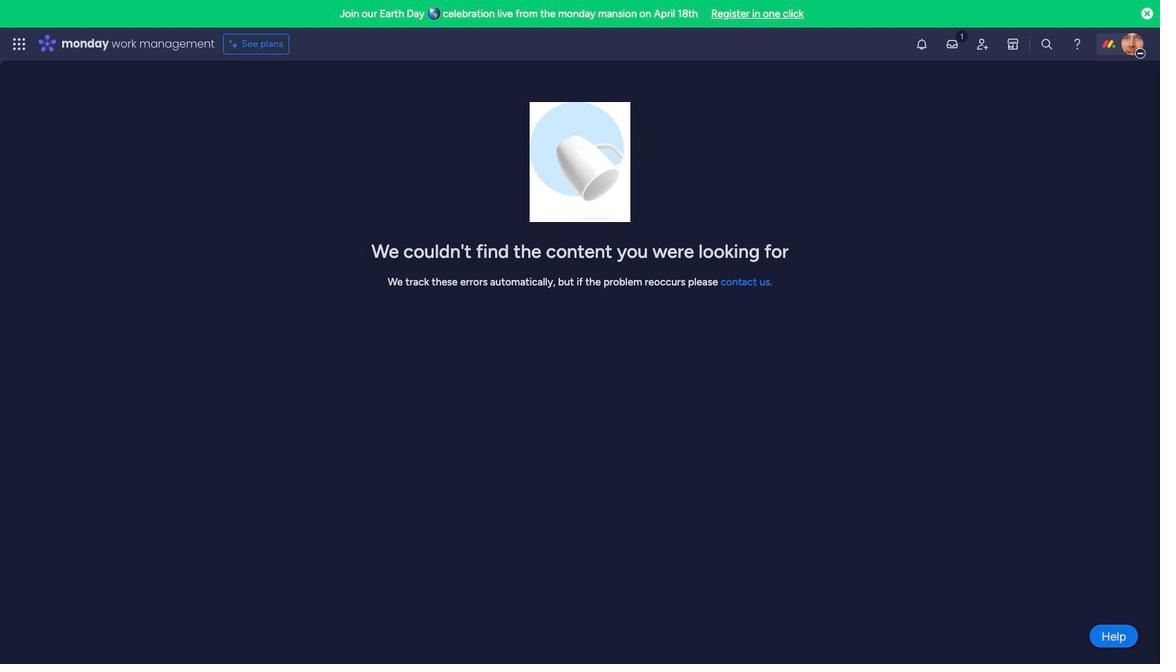 Task type: describe. For each thing, give the bounding box(es) containing it.
notifications image
[[915, 37, 929, 51]]

update feed image
[[945, 37, 959, 51]]

search everything image
[[1040, 37, 1054, 51]]

james peterson image
[[1121, 33, 1143, 55]]

select product image
[[12, 37, 26, 51]]

help image
[[1070, 37, 1084, 51]]



Task type: vqa. For each thing, say whether or not it's contained in the screenshot.
select product icon
yes



Task type: locate. For each thing, give the bounding box(es) containing it.
1 image
[[956, 28, 968, 44]]

invite members image
[[976, 37, 989, 51]]

see plans image
[[229, 37, 241, 52]]

monday marketplace image
[[1006, 37, 1020, 51]]



